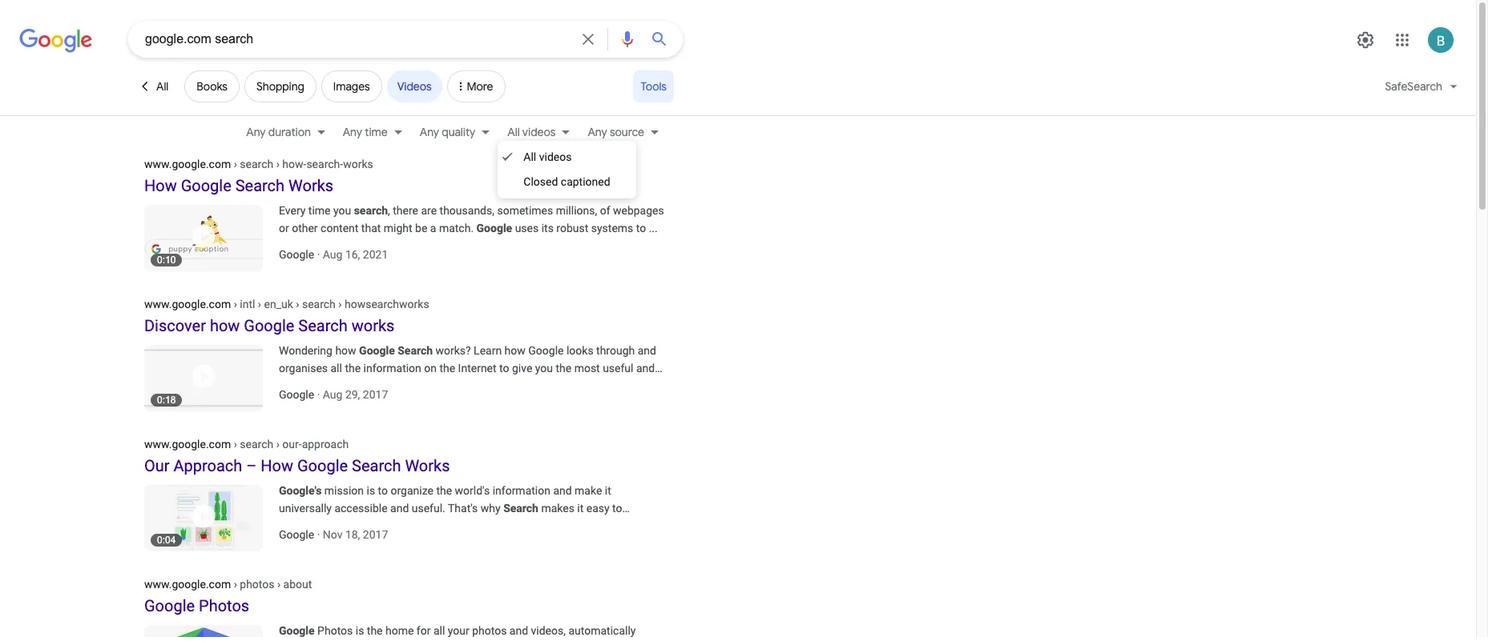 Task type: locate. For each thing, give the bounding box(es) containing it.
0 vertical spatial ·
[[317, 248, 320, 261]]

0 horizontal spatial to
[[378, 485, 388, 498]]

1 horizontal spatial a
[[430, 222, 436, 235]]

google down organises
[[279, 389, 314, 402]]

none text field › search › our-approach
[[144, 438, 349, 451]]

2 aug from the top
[[323, 389, 343, 402]]

1 vertical spatial all videos
[[524, 151, 572, 163]]

› photos › about text field
[[231, 579, 312, 591]]

it right make
[[605, 485, 611, 498]]

google uses its robust systems to ...
[[476, 222, 658, 235]]

3 none text field from the top
[[144, 438, 349, 451]]

information left the on in the bottom left of the page
[[363, 362, 421, 375]]

safesearch
[[1385, 79, 1443, 94]]

images link
[[321, 71, 382, 103]]

any inside 'popup button'
[[246, 125, 266, 139]]

1 horizontal spatial time
[[365, 125, 388, 139]]

thousands,
[[440, 204, 494, 217]]

robust
[[556, 222, 588, 235]]

· down organises
[[317, 389, 320, 402]]

1 2017 from the top
[[363, 389, 388, 402]]

1 vertical spatial works
[[405, 457, 450, 476]]

0 vertical spatial to
[[499, 362, 509, 375]]

3 · from the top
[[317, 529, 320, 542]]

1 aug from the top
[[323, 248, 343, 261]]

to right easy
[[612, 502, 622, 515]]

time inside "popup button"
[[365, 125, 388, 139]]

› left our-
[[276, 438, 280, 451]]

search
[[240, 158, 273, 171], [354, 204, 388, 217], [302, 298, 336, 311], [240, 438, 273, 451]]

0 vertical spatial it
[[605, 485, 611, 498]]

the up useful.
[[436, 485, 452, 498]]

google up 'give'
[[528, 345, 564, 357]]

any up 'search-'
[[343, 125, 362, 139]]

None text field
[[144, 157, 373, 171], [144, 297, 429, 311], [144, 438, 349, 451]]

google · aug 16, 2021
[[279, 248, 388, 261]]

discover
[[279, 520, 321, 533]]

relevant ...
[[279, 380, 330, 393]]

it inside the makes it easy to discover a broad range ...
[[577, 502, 584, 515]]

www.google.com for discover
[[144, 298, 231, 311]]

none text field up the discover how google search works at the left of page
[[144, 297, 429, 311]]

› intl › en_uk › search › howsearchworks text field
[[231, 298, 429, 311]]

how
[[144, 176, 177, 196], [261, 457, 293, 476]]

0 vertical spatial none text field
[[144, 157, 373, 171]]

none text field › intl › en_uk › search › howsearchworks
[[144, 297, 429, 311]]

0 horizontal spatial a
[[324, 520, 330, 533]]

organize
[[391, 485, 434, 498]]

closed captioned
[[524, 176, 610, 188]]

how inside works? learn how google looks through and organises all the information on the internet to give you the most useful and relevant ...
[[505, 345, 526, 357]]

0 vertical spatial information
[[363, 362, 421, 375]]

2017 right 29,
[[363, 389, 388, 402]]

google
[[181, 176, 231, 196], [476, 222, 512, 235], [279, 248, 314, 261], [244, 317, 294, 336], [359, 345, 395, 357], [528, 345, 564, 357], [279, 389, 314, 402], [297, 457, 348, 476], [279, 529, 314, 542], [144, 597, 195, 616]]

www.google.com
[[144, 158, 231, 171], [144, 298, 231, 311], [144, 438, 231, 451], [144, 579, 231, 591]]

how down 'intl'
[[210, 317, 240, 336]]

search down › intl › en_uk › search › howsearchworks text box
[[298, 317, 348, 336]]

discover
[[144, 317, 206, 336]]

aug left 29,
[[323, 389, 343, 402]]

1 vertical spatial you
[[535, 362, 553, 375]]

2 · from the top
[[317, 389, 320, 402]]

None search field
[[0, 20, 683, 58]]

0:18 link
[[144, 342, 279, 412]]

information up why
[[493, 485, 551, 498]]

google up 0:10 link
[[181, 176, 231, 196]]

4 any from the left
[[588, 125, 607, 139]]

to inside "mission is to organize the world's information and make it universally accessible and useful. that's why"
[[378, 485, 388, 498]]

aug left 16,
[[323, 248, 343, 261]]

0:10 link
[[144, 202, 279, 272]]

1 horizontal spatial works
[[405, 457, 450, 476]]

› search › our-approach text field
[[231, 438, 349, 451]]

› up the how google search works
[[234, 158, 237, 171]]

search right the 'en_uk'
[[302, 298, 336, 311]]

www.google.com › intl › en_uk › search › howsearchworks
[[144, 298, 429, 311]]

www.google.com up the how google search works
[[144, 158, 231, 171]]

google inside works? learn how google looks through and organises all the information on the internet to give you the most useful and relevant ...
[[528, 345, 564, 357]]

0 vertical spatial all videos
[[508, 125, 556, 139]]

0:18
[[157, 395, 176, 406]]

0 horizontal spatial information
[[363, 362, 421, 375]]

none text field up the how google search works
[[144, 157, 373, 171]]

easy
[[586, 502, 610, 515]]

3 www.google.com from the top
[[144, 438, 231, 451]]

useful
[[603, 362, 634, 375]]

navigation containing any duration
[[0, 121, 1476, 147]]

1 horizontal spatial to
[[499, 362, 509, 375]]

(0.32 seconds)
[[291, 136, 371, 151]]

www.google.com up approach
[[144, 438, 231, 451]]

· down other
[[317, 248, 320, 261]]

source
[[610, 125, 644, 139]]

to inside the makes it easy to discover a broad range ...
[[612, 502, 622, 515]]

0 vertical spatial 2017
[[363, 389, 388, 402]]

more filters element
[[467, 79, 493, 94]]

it left easy
[[577, 502, 584, 515]]

www.google.com up the "google photos"
[[144, 579, 231, 591]]

about
[[283, 579, 312, 591]]

2 horizontal spatial to
[[612, 502, 622, 515]]

millions,
[[556, 204, 597, 217]]

1 vertical spatial information
[[493, 485, 551, 498]]

2 any from the left
[[343, 125, 362, 139]]

time
[[365, 125, 388, 139], [308, 204, 331, 217]]

1 vertical spatial how
[[261, 457, 293, 476]]

google photos
[[144, 597, 249, 616]]

1 any from the left
[[246, 125, 266, 139]]

a
[[430, 222, 436, 235], [324, 520, 330, 533]]

a left broad
[[324, 520, 330, 533]]

its
[[542, 222, 554, 235]]

might
[[384, 222, 412, 235]]

looks
[[567, 345, 594, 357]]

all videos up "closed"
[[524, 151, 572, 163]]

none text field for google
[[144, 297, 429, 311]]

a right be
[[430, 222, 436, 235]]

0 vertical spatial all
[[156, 79, 169, 94]]

1 horizontal spatial you
[[535, 362, 553, 375]]

0 vertical spatial works
[[343, 158, 373, 171]]

www.google.com inside text field
[[144, 579, 231, 591]]

0 horizontal spatial you
[[333, 204, 351, 217]]

all videos
[[508, 125, 556, 139], [524, 151, 572, 163]]

·
[[317, 248, 320, 261], [317, 389, 320, 402], [317, 529, 320, 542]]

how google search works
[[144, 176, 333, 196]]

2 2017 from the top
[[363, 529, 388, 542]]

time for every
[[308, 204, 331, 217]]

2 vertical spatial ·
[[317, 529, 320, 542]]

google down universally
[[279, 529, 314, 542]]

makes
[[541, 502, 575, 515]]

any duration
[[246, 125, 311, 139]]

0 vertical spatial aug
[[323, 248, 343, 261]]

1 · from the top
[[317, 248, 320, 261]]

you
[[333, 204, 351, 217], [535, 362, 553, 375]]

works inside text box
[[343, 158, 373, 171]]

2 none text field from the top
[[144, 297, 429, 311]]

www.google.com up discover
[[144, 298, 231, 311]]

1 www.google.com from the top
[[144, 158, 231, 171]]

1 vertical spatial none text field
[[144, 297, 429, 311]]

0 horizontal spatial all
[[156, 79, 169, 94]]

www.google.com for how
[[144, 158, 231, 171]]

you up content
[[333, 204, 351, 217]]

videos up all videos radio item at the top left of the page
[[522, 125, 556, 139]]

to
[[499, 362, 509, 375], [378, 485, 388, 498], [612, 502, 622, 515]]

all videos button
[[498, 123, 578, 141]]

1 vertical spatial time
[[308, 204, 331, 217]]

how down › search › our-approach text box on the bottom left of page
[[261, 457, 293, 476]]

nov
[[323, 529, 343, 542]]

all right quality
[[508, 125, 520, 139]]

videos
[[522, 125, 556, 139], [539, 151, 572, 163]]

make
[[575, 485, 602, 498]]

closed captioned link
[[498, 170, 636, 195]]

0 horizontal spatial time
[[308, 204, 331, 217]]

any inside "popup button"
[[343, 125, 362, 139]]

2 horizontal spatial all
[[524, 151, 536, 163]]

works down seconds)
[[343, 158, 373, 171]]

1 vertical spatial ·
[[317, 389, 320, 402]]

the right all
[[345, 362, 361, 375]]

1 vertical spatial it
[[577, 502, 584, 515]]

navigation
[[0, 121, 1476, 147]]

how
[[210, 317, 240, 336], [335, 345, 356, 357], [505, 345, 526, 357]]

works down › search › how-search-works text box
[[289, 176, 333, 196]]

closed
[[524, 176, 558, 188]]

more button
[[447, 71, 505, 109]]

None text field
[[144, 578, 312, 591]]

any for any quality
[[420, 125, 439, 139]]

1 vertical spatial 2017
[[363, 529, 388, 542]]

none text field up – on the left bottom of page
[[144, 438, 349, 451]]

works? learn how google looks through and organises all the information on the internet to give you the most useful and relevant ...
[[279, 345, 656, 393]]

none text field › search › how-search-works
[[144, 157, 373, 171]]

2021
[[363, 248, 388, 261]]

1 vertical spatial videos
[[539, 151, 572, 163]]

all down all videos popup button
[[524, 151, 536, 163]]

you right 'give'
[[535, 362, 553, 375]]

, there are thousands, sometimes millions, of webpages or other content that might be a match.
[[279, 204, 664, 235]]

2 www.google.com from the top
[[144, 298, 231, 311]]

a inside the makes it easy to discover a broad range ...
[[324, 520, 330, 533]]

1 vertical spatial aug
[[323, 389, 343, 402]]

duration
[[268, 125, 311, 139]]

sometimes
[[497, 204, 553, 217]]

2 horizontal spatial how
[[505, 345, 526, 357]]

google left the photos
[[144, 597, 195, 616]]

works up organize at the left of the page
[[405, 457, 450, 476]]

1 horizontal spatial information
[[493, 485, 551, 498]]

,
[[388, 204, 390, 217]]

it
[[605, 485, 611, 498], [577, 502, 584, 515]]

› left howsearchworks
[[338, 298, 342, 311]]

and up makes
[[553, 485, 572, 498]]

none text field for search
[[144, 157, 373, 171]]

any for any time
[[343, 125, 362, 139]]

information
[[363, 362, 421, 375], [493, 485, 551, 498]]

1 horizontal spatial it
[[605, 485, 611, 498]]

any left source
[[588, 125, 607, 139]]

2017 for google
[[363, 529, 388, 542]]

all left books link
[[156, 79, 169, 94]]

0 horizontal spatial it
[[577, 502, 584, 515]]

search down www.google.com › search › how-search-works
[[235, 176, 285, 196]]

how up 0:10 link
[[144, 176, 177, 196]]

menu
[[498, 141, 636, 199]]

and down organize at the left of the page
[[390, 502, 409, 515]]

1 vertical spatial all
[[508, 125, 520, 139]]

0 vertical spatial time
[[365, 125, 388, 139]]

videos up closed captioned
[[539, 151, 572, 163]]

2 vertical spatial all
[[524, 151, 536, 163]]

search
[[235, 176, 285, 196], [298, 317, 348, 336], [398, 345, 433, 357], [352, 457, 401, 476], [503, 502, 538, 515]]

0 vertical spatial a
[[430, 222, 436, 235]]

· left nov
[[317, 529, 320, 542]]

seconds)
[[322, 136, 368, 151]]

and right through at the bottom of the page
[[638, 345, 656, 357]]

2017 for works
[[363, 389, 388, 402]]

1 vertical spatial to
[[378, 485, 388, 498]]

to right is
[[378, 485, 388, 498]]

to ...
[[636, 222, 658, 235]]

1 vertical spatial a
[[324, 520, 330, 533]]

wondering
[[279, 345, 333, 357]]

search up – on the left bottom of page
[[240, 438, 273, 451]]

how for wondering
[[335, 345, 356, 357]]

1 horizontal spatial how
[[335, 345, 356, 357]]

search by voice image
[[618, 30, 637, 49]]

all videos up all videos radio item at the top left of the page
[[508, 125, 556, 139]]

the inside "mission is to organize the world's information and make it universally accessible and useful. that's why"
[[436, 485, 452, 498]]

videos
[[397, 79, 432, 94]]

none text field for –
[[144, 438, 349, 451]]

mission
[[324, 485, 364, 498]]

any inside dropdown button
[[420, 125, 439, 139]]

aug for works
[[323, 248, 343, 261]]

any
[[246, 125, 266, 139], [343, 125, 362, 139], [420, 125, 439, 139], [588, 125, 607, 139]]

1 none text field from the top
[[144, 157, 373, 171]]

0:10
[[157, 255, 176, 266]]

any inside popup button
[[588, 125, 607, 139]]

0 horizontal spatial how
[[210, 317, 240, 336]]

none text field containing www.google.com
[[144, 578, 312, 591]]

› search › how-search-works text field
[[231, 158, 373, 171]]

any left quality
[[420, 125, 439, 139]]

0 vertical spatial videos
[[522, 125, 556, 139]]

how up all
[[335, 345, 356, 357]]

be
[[415, 222, 427, 235]]

2017 right 18, at the left of the page
[[363, 529, 388, 542]]

search up is
[[352, 457, 401, 476]]

works down howsearchworks
[[352, 317, 395, 336]]

4 www.google.com from the top
[[144, 579, 231, 591]]

works
[[343, 158, 373, 171], [352, 317, 395, 336]]

time up other
[[308, 204, 331, 217]]

2 vertical spatial to
[[612, 502, 622, 515]]

0 horizontal spatial how
[[144, 176, 177, 196]]

videos inside popup button
[[522, 125, 556, 139]]

3 any from the left
[[420, 125, 439, 139]]

search up the on in the bottom left of the page
[[398, 345, 433, 357]]

time down "images" at the top left
[[365, 125, 388, 139]]

search-
[[306, 158, 343, 171]]

1 horizontal spatial all
[[508, 125, 520, 139]]

to left 'give'
[[499, 362, 509, 375]]

any up › search › how-search-works text box
[[246, 125, 266, 139]]

2 vertical spatial none text field
[[144, 438, 349, 451]]

how up 'give'
[[505, 345, 526, 357]]

0 vertical spatial works
[[289, 176, 333, 196]]

all
[[331, 362, 342, 375]]



Task type: describe. For each thing, give the bounding box(es) containing it.
organises
[[279, 362, 328, 375]]

intl
[[240, 298, 255, 311]]

› left photos
[[234, 579, 237, 591]]

0 vertical spatial you
[[333, 204, 351, 217]]

is
[[367, 485, 375, 498]]

world's
[[455, 485, 490, 498]]

match.
[[439, 222, 474, 235]]

works?
[[436, 345, 471, 357]]

a inside , there are thousands, sometimes millions, of webpages or other content that might be a match.
[[430, 222, 436, 235]]

webpages
[[613, 204, 664, 217]]

aug for search
[[323, 389, 343, 402]]

uses
[[515, 222, 539, 235]]

› right the 'en_uk'
[[296, 298, 299, 311]]

our approach – how google search works
[[144, 457, 450, 476]]

of
[[600, 204, 610, 217]]

tools button
[[633, 71, 674, 103]]

information inside "mission is to organize the world's information and make it universally accessible and useful. that's why"
[[493, 485, 551, 498]]

en_uk
[[264, 298, 293, 311]]

any for any duration
[[246, 125, 266, 139]]

· for works
[[317, 389, 320, 402]]

any time
[[343, 125, 388, 139]]

1 horizontal spatial how
[[261, 457, 293, 476]]

are
[[421, 204, 437, 217]]

or
[[279, 222, 289, 235]]

every
[[279, 204, 306, 217]]

shopping link
[[244, 71, 316, 103]]

every time you search
[[279, 204, 388, 217]]

any for any source
[[588, 125, 607, 139]]

google image
[[19, 29, 93, 53]]

videos link
[[387, 71, 442, 103]]

tools
[[641, 79, 667, 94]]

google down approach
[[297, 457, 348, 476]]

› up approach
[[234, 438, 237, 451]]

broad
[[333, 520, 362, 533]]

shopping
[[256, 79, 304, 94]]

accessible
[[335, 502, 388, 515]]

google's
[[279, 485, 322, 498]]

most
[[574, 362, 600, 375]]

18,
[[345, 529, 360, 542]]

google down the 'en_uk'
[[244, 317, 294, 336]]

www.google.com for google
[[144, 579, 231, 591]]

any quality button
[[410, 123, 498, 141]]

it inside "mission is to organize the world's information and make it universally accessible and useful. that's why"
[[605, 485, 611, 498]]

any source button
[[578, 123, 667, 141]]

www.google.com › search › how-search-works
[[144, 158, 373, 171]]

videos inside radio item
[[539, 151, 572, 163]]

google · aug 29, 2017
[[279, 389, 388, 402]]

give
[[512, 362, 532, 375]]

that
[[361, 222, 381, 235]]

all videos radio item
[[498, 145, 636, 170]]

· for google
[[317, 529, 320, 542]]

Search search field
[[145, 30, 572, 50]]

to inside works? learn how google looks through and organises all the information on the internet to give you the most useful and relevant ...
[[499, 362, 509, 375]]

all link
[[128, 71, 180, 103]]

all inside radio item
[[524, 151, 536, 163]]

images
[[333, 79, 370, 94]]

mission is to organize the world's information and make it universally accessible and useful. that's why
[[279, 485, 611, 515]]

our-
[[282, 438, 302, 451]]

time for any
[[365, 125, 388, 139]]

through
[[596, 345, 635, 357]]

› right 'intl'
[[258, 298, 261, 311]]

all inside popup button
[[508, 125, 520, 139]]

and right useful
[[636, 362, 655, 375]]

range ...
[[364, 520, 404, 533]]

www.google.com for our
[[144, 438, 231, 451]]

why
[[481, 502, 501, 515]]

content
[[321, 222, 359, 235]]

information inside works? learn how google looks through and organises all the information on the internet to give you the most useful and relevant ...
[[363, 362, 421, 375]]

any quality
[[420, 125, 476, 139]]

discover how google search works
[[144, 317, 395, 336]]

wondering how google search
[[279, 345, 433, 357]]

how-
[[282, 158, 306, 171]]

29,
[[345, 389, 360, 402]]

books
[[197, 79, 228, 94]]

captioned
[[561, 176, 610, 188]]

more
[[467, 79, 493, 94]]

useful.
[[412, 502, 445, 515]]

our
[[144, 457, 170, 476]]

www.google.com › search › our-approach
[[144, 438, 349, 451]]

any time button
[[333, 123, 410, 141]]

photos
[[240, 579, 274, 591]]

quality
[[442, 125, 476, 139]]

–
[[246, 457, 257, 476]]

the right the on in the bottom left of the page
[[440, 362, 455, 375]]

› left 'intl'
[[234, 298, 237, 311]]

how for discover
[[210, 317, 240, 336]]

search up that
[[354, 204, 388, 217]]

search right why
[[503, 502, 538, 515]]

16,
[[345, 248, 360, 261]]

google down howsearchworks
[[359, 345, 395, 357]]

› left about
[[277, 579, 281, 591]]

you inside works? learn how google looks through and organises all the information on the internet to give you the most useful and relevant ...
[[535, 362, 553, 375]]

all videos inside radio item
[[524, 151, 572, 163]]

any duration button
[[246, 123, 333, 141]]

0 vertical spatial how
[[144, 176, 177, 196]]

books link
[[185, 71, 240, 103]]

all videos inside popup button
[[508, 125, 556, 139]]

search up the how google search works
[[240, 158, 273, 171]]

www.google.com › photos › about
[[144, 579, 312, 591]]

approach
[[173, 457, 242, 476]]

learn
[[474, 345, 502, 357]]

google · nov 18, 2017
[[279, 529, 388, 542]]

photos
[[199, 597, 249, 616]]

google down other
[[279, 248, 314, 261]]

0 horizontal spatial works
[[289, 176, 333, 196]]

approach
[[302, 438, 349, 451]]

google left the uses
[[476, 222, 512, 235]]

› left how- at left top
[[276, 158, 280, 171]]

howsearchworks
[[345, 298, 429, 311]]

any source
[[588, 125, 644, 139]]

the left most
[[556, 362, 572, 375]]

(0.32
[[294, 136, 319, 151]]

menu containing all videos
[[498, 141, 636, 199]]

1 vertical spatial works
[[352, 317, 395, 336]]

clear image
[[579, 22, 598, 57]]

makes it easy to discover a broad range ...
[[279, 502, 622, 533]]

safesearch button
[[1376, 71, 1467, 109]]



Task type: vqa. For each thing, say whether or not it's contained in the screenshot.
any quality dropdown button
yes



